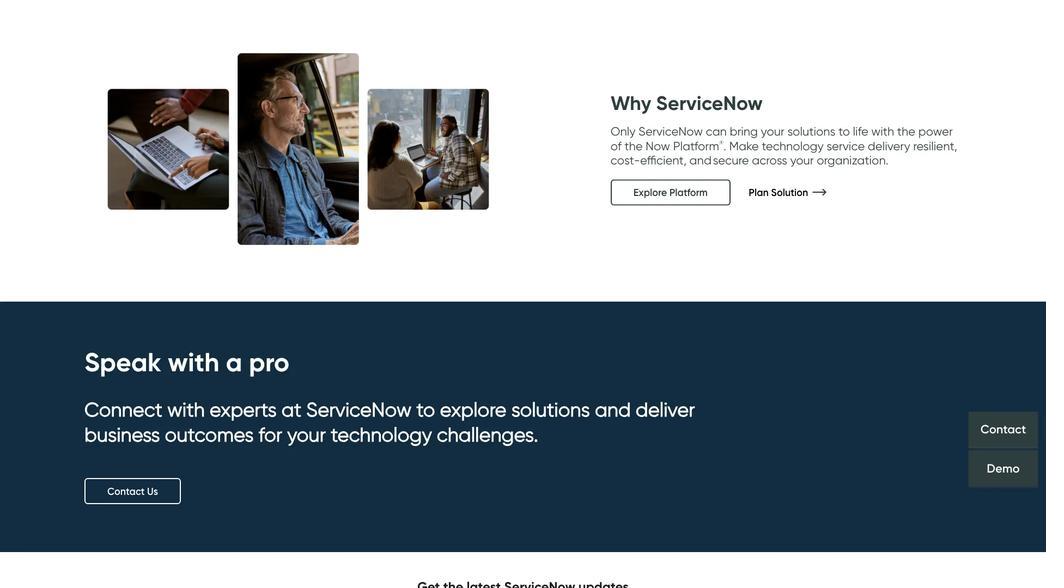Task type: locate. For each thing, give the bounding box(es) containing it.
your right across
[[790, 153, 814, 168]]

1 horizontal spatial your
[[761, 125, 785, 139]]

service
[[827, 139, 865, 153]]

contact left us
[[107, 486, 145, 498]]

0 horizontal spatial technology
[[331, 423, 432, 447]]

and
[[595, 398, 631, 421]]

®
[[719, 140, 724, 146]]

us
[[147, 486, 158, 498]]

to left explore
[[416, 398, 435, 421]]

with left the a
[[168, 346, 219, 379]]

servicenow inside only servicenow can bring your solutions to life with the power of the now platform
[[639, 125, 703, 139]]

to inside "connect with experts at servicenow to explore solutions and deliver business outcomes for your technology challenges."
[[416, 398, 435, 421]]

0 vertical spatial servicenow
[[656, 91, 763, 115]]

0 horizontal spatial to
[[416, 398, 435, 421]]

transform your business with the now platform image
[[82, 28, 515, 271]]

0 vertical spatial technology
[[762, 139, 824, 153]]

connect with experts at servicenow to explore solutions and deliver business outcomes for your technology challenges.
[[84, 398, 695, 447]]

life
[[853, 125, 868, 139]]

0 vertical spatial platform
[[673, 139, 719, 153]]

. make technology service delivery resilient, cost-efficient, and secure across your organization.
[[611, 139, 957, 168]]

and secure
[[690, 153, 749, 168]]

delivery
[[868, 139, 910, 153]]

plan
[[749, 187, 769, 199]]

2 vertical spatial with
[[167, 398, 205, 421]]

contact us
[[107, 486, 158, 498]]

0 vertical spatial solutions
[[788, 125, 836, 139]]

with
[[871, 125, 894, 139], [168, 346, 219, 379], [167, 398, 205, 421]]

to
[[839, 125, 850, 139], [416, 398, 435, 421]]

2 horizontal spatial your
[[790, 153, 814, 168]]

experts
[[210, 398, 277, 421]]

the
[[897, 125, 915, 139], [625, 139, 643, 153]]

contact for contact us
[[107, 486, 145, 498]]

the left power
[[897, 125, 915, 139]]

0 vertical spatial your
[[761, 125, 785, 139]]

0 horizontal spatial your
[[287, 423, 326, 447]]

your
[[761, 125, 785, 139], [790, 153, 814, 168], [287, 423, 326, 447]]

0 vertical spatial with
[[871, 125, 894, 139]]

1 vertical spatial solutions
[[511, 398, 590, 421]]

contact us link
[[84, 479, 181, 505]]

1 vertical spatial technology
[[331, 423, 432, 447]]

your right bring
[[761, 125, 785, 139]]

1 vertical spatial your
[[790, 153, 814, 168]]

with inside only servicenow can bring your solutions to life with the power of the now platform
[[871, 125, 894, 139]]

for
[[259, 423, 282, 447]]

solutions
[[788, 125, 836, 139], [511, 398, 590, 421]]

your down at
[[287, 423, 326, 447]]

1 horizontal spatial solutions
[[788, 125, 836, 139]]

.
[[724, 139, 726, 153]]

platform left .
[[673, 139, 719, 153]]

0 horizontal spatial solutions
[[511, 398, 590, 421]]

at
[[282, 398, 301, 421]]

0 horizontal spatial contact
[[107, 486, 145, 498]]

contact
[[981, 422, 1026, 437], [107, 486, 145, 498]]

1 horizontal spatial technology
[[762, 139, 824, 153]]

platform right explore
[[669, 187, 708, 199]]

2 vertical spatial your
[[287, 423, 326, 447]]

contact up demo
[[981, 422, 1026, 437]]

to left life
[[839, 125, 850, 139]]

organization.
[[817, 153, 889, 168]]

1 vertical spatial contact
[[107, 486, 145, 498]]

1 horizontal spatial contact
[[981, 422, 1026, 437]]

technology
[[762, 139, 824, 153], [331, 423, 432, 447]]

why
[[611, 91, 651, 115]]

servicenow
[[656, 91, 763, 115], [639, 125, 703, 139], [306, 398, 412, 421]]

technology inside . make technology service delivery resilient, cost-efficient, and secure across your organization.
[[762, 139, 824, 153]]

1 vertical spatial servicenow
[[639, 125, 703, 139]]

with up outcomes
[[167, 398, 205, 421]]

only servicenow can bring your solutions to life with the power of the now platform
[[611, 125, 953, 153]]

1 vertical spatial with
[[168, 346, 219, 379]]

solution
[[771, 187, 808, 199]]

0 vertical spatial contact
[[981, 422, 1026, 437]]

1 horizontal spatial to
[[839, 125, 850, 139]]

business
[[84, 423, 160, 447]]

speak
[[84, 346, 161, 379]]

1 vertical spatial to
[[416, 398, 435, 421]]

why servicenow
[[611, 91, 763, 115]]

efficient,
[[640, 153, 687, 168]]

with right life
[[871, 125, 894, 139]]

platform
[[673, 139, 719, 153], [669, 187, 708, 199]]

with inside "connect with experts at servicenow to explore solutions and deliver business outcomes for your technology challenges."
[[167, 398, 205, 421]]

resilient,
[[913, 139, 957, 153]]

the right of
[[625, 139, 643, 153]]

2 vertical spatial servicenow
[[306, 398, 412, 421]]

0 vertical spatial to
[[839, 125, 850, 139]]

speak with a pro
[[84, 346, 290, 379]]



Task type: describe. For each thing, give the bounding box(es) containing it.
a
[[226, 346, 242, 379]]

now
[[646, 139, 670, 153]]

challenges.
[[437, 423, 538, 447]]

power
[[918, 125, 953, 139]]

servicenow for only
[[639, 125, 703, 139]]

with for pro
[[168, 346, 219, 379]]

1 horizontal spatial the
[[897, 125, 915, 139]]

explore
[[634, 187, 667, 199]]

to inside only servicenow can bring your solutions to life with the power of the now platform
[[839, 125, 850, 139]]

make
[[729, 139, 759, 153]]

with for at
[[167, 398, 205, 421]]

0 horizontal spatial the
[[625, 139, 643, 153]]

explore
[[440, 398, 507, 421]]

of
[[611, 139, 622, 153]]

can
[[706, 125, 727, 139]]

servicenow for why
[[656, 91, 763, 115]]

explore platform link
[[611, 180, 731, 206]]

demo
[[987, 461, 1020, 476]]

bring
[[730, 125, 758, 139]]

servicenow inside "connect with experts at servicenow to explore solutions and deliver business outcomes for your technology challenges."
[[306, 398, 412, 421]]

connect
[[84, 398, 162, 421]]

outcomes
[[165, 423, 254, 447]]

across
[[752, 153, 787, 168]]

only
[[611, 125, 636, 139]]

deliver
[[636, 398, 695, 421]]

solutions inside only servicenow can bring your solutions to life with the power of the now platform
[[788, 125, 836, 139]]

demo link
[[969, 451, 1038, 487]]

contact for contact
[[981, 422, 1026, 437]]

solutions inside "connect with experts at servicenow to explore solutions and deliver business outcomes for your technology challenges."
[[511, 398, 590, 421]]

your inside "connect with experts at servicenow to explore solutions and deliver business outcomes for your technology challenges."
[[287, 423, 326, 447]]

plan solution link
[[749, 187, 842, 199]]

your inside only servicenow can bring your solutions to life with the power of the now platform
[[761, 125, 785, 139]]

your inside . make technology service delivery resilient, cost-efficient, and secure across your organization.
[[790, 153, 814, 168]]

technology inside "connect with experts at servicenow to explore solutions and deliver business outcomes for your technology challenges."
[[331, 423, 432, 447]]

platform inside only servicenow can bring your solutions to life with the power of the now platform
[[673, 139, 719, 153]]

plan solution
[[749, 187, 808, 199]]

cost-
[[611, 153, 640, 168]]

1 vertical spatial platform
[[669, 187, 708, 199]]

contact link
[[969, 412, 1038, 448]]

explore platform
[[634, 187, 708, 199]]

pro
[[249, 346, 290, 379]]



Task type: vqa. For each thing, say whether or not it's contained in the screenshot.
code
no



